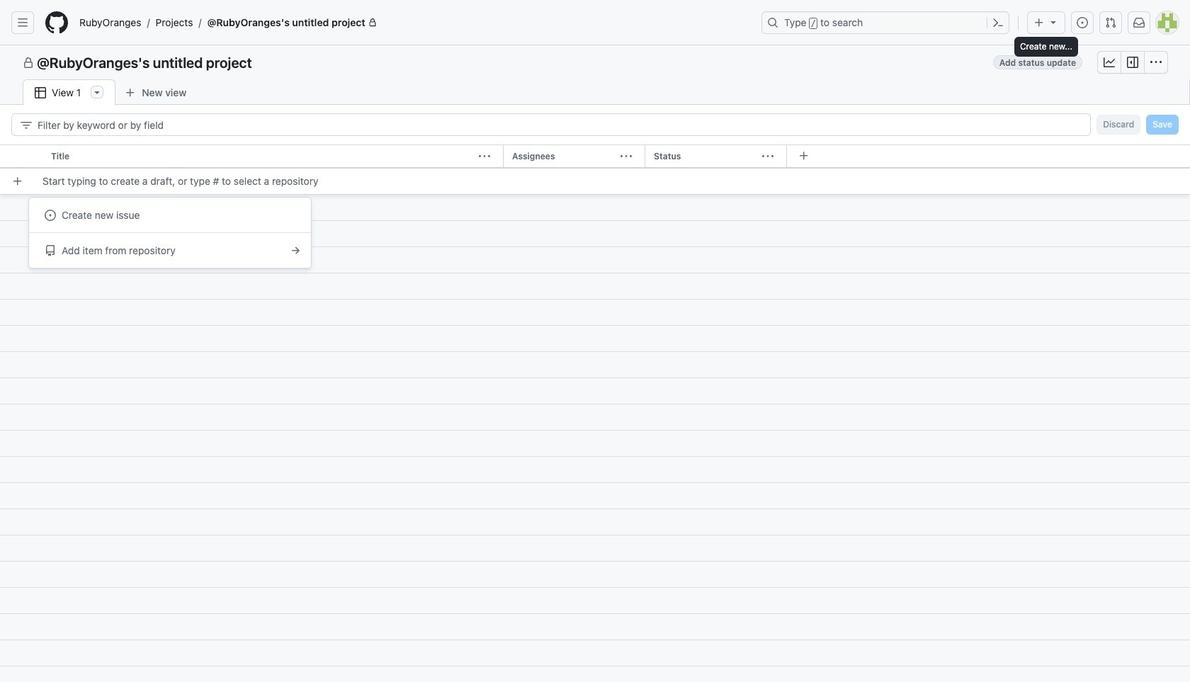 Task type: locate. For each thing, give the bounding box(es) containing it.
tooltip
[[1015, 37, 1079, 57]]

row down the 'view filters' region
[[0, 145, 1191, 169]]

grid
[[0, 145, 1191, 683]]

sc 9kayk9 0 image
[[1104, 57, 1116, 68], [23, 57, 34, 69], [35, 87, 46, 99], [21, 119, 32, 131], [45, 210, 56, 221], [45, 245, 56, 257]]

git pull request image
[[1106, 17, 1117, 28]]

cell
[[0, 145, 43, 169]]

tab panel
[[0, 105, 1191, 683]]

1 horizontal spatial sc 9kayk9 0 image
[[1128, 57, 1139, 68]]

homepage image
[[45, 11, 68, 34]]

title column options image
[[479, 151, 491, 162]]

column header
[[43, 145, 509, 169], [503, 145, 651, 169], [645, 145, 793, 169]]

row down 'assignees column options' image
[[6, 168, 1191, 194]]

status column options image
[[763, 151, 774, 162]]

list
[[74, 11, 754, 34]]

tab list
[[23, 79, 219, 106]]

row
[[0, 145, 1191, 169], [6, 168, 1191, 194]]

1 column header from the left
[[43, 145, 509, 169]]

0 horizontal spatial sc 9kayk9 0 image
[[290, 245, 301, 256]]

sc 9kayk9 0 image
[[1128, 57, 1139, 68], [1151, 57, 1163, 68], [290, 245, 301, 256]]

sc 9kayk9 0 image inside the 'view filters' region
[[21, 119, 32, 131]]

discovery suggestions list box
[[28, 197, 312, 269]]



Task type: vqa. For each thing, say whether or not it's contained in the screenshot.
MENU
no



Task type: describe. For each thing, give the bounding box(es) containing it.
project navigation
[[0, 45, 1191, 79]]

triangle down image
[[1048, 16, 1060, 28]]

add field image
[[799, 150, 810, 162]]

plus image
[[1034, 17, 1046, 28]]

create new item or add existing item image
[[12, 175, 23, 187]]

Filter by keyword or by field field
[[38, 114, 1080, 135]]

sc 9kayk9 0 image inside discovery suggestions list box
[[290, 245, 301, 256]]

Start typing to create a draft, or type hashtag to select a repository text field
[[28, 168, 1191, 194]]

notifications image
[[1134, 17, 1146, 28]]

2 column header from the left
[[503, 145, 651, 169]]

view filters region
[[11, 113, 1180, 136]]

2 horizontal spatial sc 9kayk9 0 image
[[1151, 57, 1163, 68]]

issue opened image
[[1078, 17, 1089, 28]]

3 column header from the left
[[645, 145, 793, 169]]

command palette image
[[993, 17, 1004, 28]]

view options for view 1 image
[[92, 86, 103, 98]]

lock image
[[368, 18, 377, 27]]

assignees column options image
[[621, 151, 632, 162]]



